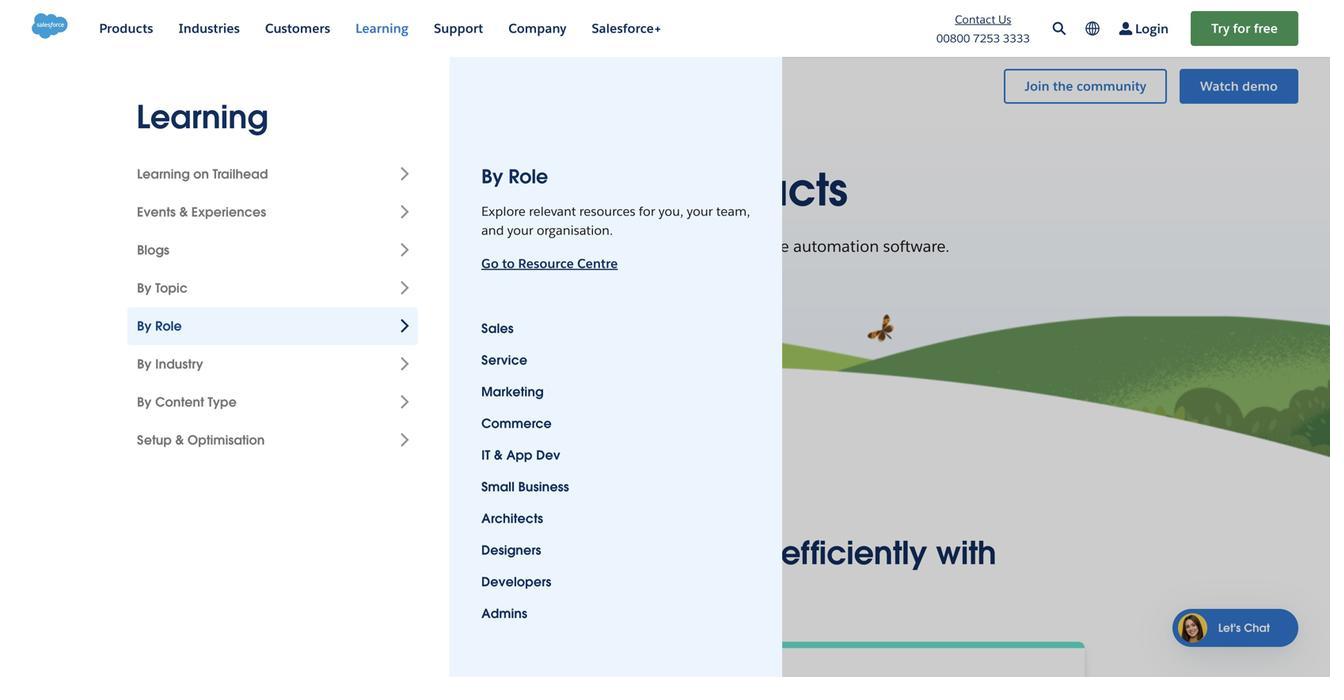 Task type: locate. For each thing, give the bounding box(es) containing it.
let's
[[1219, 621, 1241, 635]]

your
[[687, 203, 713, 219], [507, 222, 534, 238]]

1 horizontal spatial with
[[936, 533, 997, 573]]

force
[[753, 236, 789, 257]]

architects
[[482, 510, 543, 527]]

products
[[669, 162, 848, 218]]

your right you,
[[687, 203, 713, 219]]

and down explore on the left
[[482, 222, 504, 238]]

app
[[506, 447, 533, 463]]

admins link
[[482, 604, 528, 623]]

0 vertical spatial with
[[542, 236, 573, 257]]

small business link
[[482, 478, 569, 497]]

and inside 'sell faster, smarter, and more efficiently with sales cloud.'
[[625, 533, 685, 573]]

0 horizontal spatial and
[[482, 222, 504, 238]]

architects link
[[482, 509, 543, 528]]

and left more
[[625, 533, 685, 573]]

sales link
[[482, 319, 514, 338]]

relevant
[[529, 203, 576, 219]]

efficient
[[423, 236, 482, 257]]

role
[[509, 164, 548, 189]]

1 vertical spatial and
[[625, 533, 685, 573]]

developers link
[[482, 573, 552, 592]]

commerce link
[[482, 414, 552, 433]]

service
[[482, 352, 528, 368]]

0 horizontal spatial with
[[542, 236, 573, 257]]

for
[[639, 203, 656, 219]]

marketing
[[482, 384, 544, 400]]

with
[[542, 236, 573, 257], [936, 533, 997, 573]]

customisable
[[612, 236, 709, 257]]

explore
[[482, 203, 526, 219]]

sales inside 'sell faster, smarter, and more efficiently with sales cloud.'
[[572, 571, 650, 611]]

centre
[[577, 255, 618, 272]]

&
[[494, 447, 503, 463]]

by
[[482, 164, 503, 189]]

sell
[[334, 533, 386, 573]]

resources
[[580, 203, 636, 219]]

admins
[[482, 605, 528, 622]]

by role
[[482, 164, 548, 189]]

business
[[518, 479, 569, 495]]

sell faster, smarter, and more efficiently with sales cloud.
[[334, 533, 997, 611]]

sales
[[713, 236, 748, 257]]

resource
[[518, 255, 574, 272]]

1 vertical spatial sales
[[482, 320, 514, 337]]

0 vertical spatial and
[[482, 222, 504, 238]]

faster,
[[394, 533, 485, 573]]

1 vertical spatial with
[[936, 533, 997, 573]]

salesforce context menu utility navigation
[[992, 67, 1299, 105]]

let's chat
[[1219, 621, 1270, 635]]

developers
[[482, 574, 552, 590]]

fully
[[577, 236, 608, 257]]

commerce
[[482, 415, 552, 432]]

3333
[[1003, 31, 1030, 46]]

1 horizontal spatial and
[[625, 533, 685, 573]]

your down explore on the left
[[507, 222, 534, 238]]

explore relevant resources for you, your team, and your organisation.
[[482, 203, 751, 238]]

0 horizontal spatial your
[[507, 222, 534, 238]]

us
[[999, 12, 1012, 27]]

let's chat button
[[1173, 609, 1299, 647]]

7253
[[973, 31, 1000, 46]]

all
[[483, 162, 535, 218]]

growth
[[486, 236, 538, 257]]

chat
[[1244, 621, 1270, 635]]

0 vertical spatial your
[[687, 203, 713, 219]]

and
[[482, 222, 504, 238], [625, 533, 685, 573]]

marketing link
[[482, 383, 544, 402]]

contact us 00800 7253 3333
[[937, 12, 1030, 46]]

it & app dev
[[482, 447, 561, 463]]

2 vertical spatial sales
[[572, 571, 650, 611]]

with inside 'sell faster, smarter, and more efficiently with sales cloud.'
[[936, 533, 997, 573]]

more
[[694, 533, 772, 573]]

sales
[[547, 162, 657, 218], [482, 320, 514, 337], [572, 571, 650, 611]]

organisation.
[[537, 222, 613, 238]]



Task type: describe. For each thing, give the bounding box(es) containing it.
go
[[482, 255, 499, 272]]

it & app dev link
[[482, 446, 561, 465]]

contact
[[955, 12, 996, 27]]

designers
[[482, 542, 541, 558]]

all sales products
[[483, 162, 848, 218]]

it
[[482, 447, 491, 463]]

service link
[[482, 351, 528, 370]]

and inside the explore relevant resources for you, your team, and your organisation.
[[482, 222, 504, 238]]

small business
[[482, 479, 569, 495]]

smarter,
[[494, 533, 616, 573]]

small
[[482, 479, 515, 495]]

drive
[[381, 236, 418, 257]]

0 vertical spatial sales
[[547, 162, 657, 218]]

site tools navigation
[[908, 10, 1299, 48]]

software.
[[884, 236, 950, 257]]

1 vertical spatial your
[[507, 222, 534, 238]]

go to resource centre
[[482, 255, 618, 272]]

cloud.
[[659, 571, 759, 611]]

00800
[[937, 31, 971, 46]]

go to resource centre link
[[482, 255, 618, 272]]

to
[[502, 255, 515, 272]]

team,
[[716, 203, 751, 219]]

dev
[[536, 447, 561, 463]]

automation
[[794, 236, 879, 257]]

designers link
[[482, 541, 541, 560]]

contact us link
[[955, 12, 1012, 27]]

efficiently
[[781, 533, 928, 573]]

you,
[[659, 203, 684, 219]]

drive efficient growth with fully customisable sales force automation software.
[[381, 236, 950, 257]]

1 horizontal spatial your
[[687, 203, 713, 219]]



Task type: vqa. For each thing, say whether or not it's contained in the screenshot.
telephone field
no



